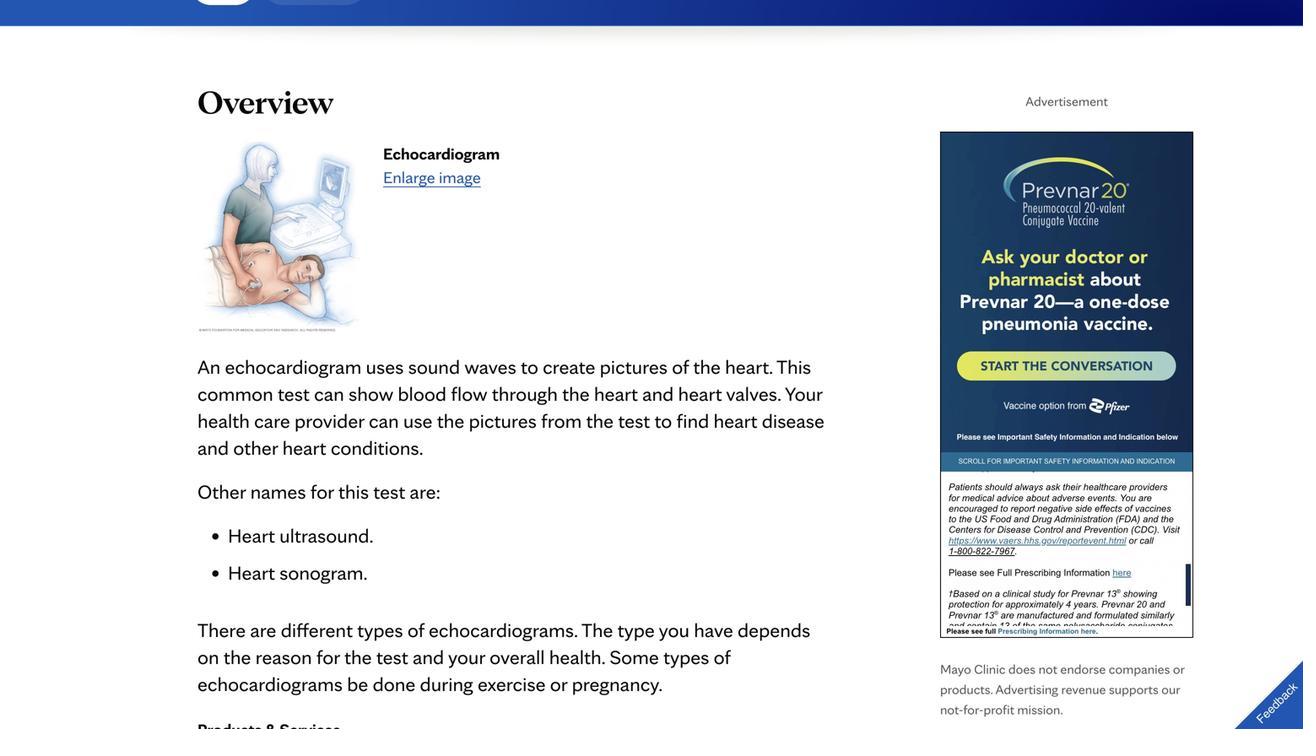 Task type: locate. For each thing, give the bounding box(es) containing it.
for left this
[[311, 480, 334, 504]]

heart
[[594, 382, 638, 406], [679, 382, 723, 406], [714, 409, 758, 433], [283, 436, 326, 460]]

1 horizontal spatial or
[[1174, 661, 1185, 678]]

conditions.
[[331, 436, 424, 460]]

sonogram.
[[280, 561, 368, 585]]

of up find
[[672, 355, 689, 379]]

1 vertical spatial can
[[369, 409, 399, 433]]

to left find
[[655, 409, 672, 433]]

advertisement
[[1026, 93, 1109, 109]]

2 vertical spatial and
[[413, 645, 444, 670]]

mayo clinic does not endorse companies or products. advertising revenue supports our not-for-profit mission.
[[941, 661, 1185, 718]]

the left heart.
[[694, 355, 721, 379]]

0 horizontal spatial types
[[357, 618, 403, 643]]

types
[[357, 618, 403, 643], [664, 645, 710, 670]]

0 vertical spatial heart
[[228, 524, 275, 548]]

and inside there are different types of echocardiograms. the type you have depends on the reason for the test and your overall health. some types of echocardiograms be done during exercise or pregnancy.
[[413, 645, 444, 670]]

the
[[694, 355, 721, 379], [563, 382, 590, 406], [437, 409, 465, 433], [587, 409, 614, 433], [224, 645, 251, 670], [345, 645, 372, 670]]

revenue
[[1062, 681, 1107, 698]]

common
[[198, 382, 273, 406]]

there are different types of echocardiograms. the type you have depends on the reason for the test and your overall health. some types of echocardiograms be done during exercise or pregnancy.
[[198, 618, 811, 697]]

your
[[785, 382, 823, 406]]

1 vertical spatial for
[[317, 645, 340, 670]]

not-
[[941, 702, 964, 718]]

care
[[254, 409, 290, 433]]

the right the on
[[224, 645, 251, 670]]

show
[[349, 382, 394, 406]]

heart down valves.
[[714, 409, 758, 433]]

echocardiogram
[[383, 144, 500, 164]]

heart down the provider at the left
[[283, 436, 326, 460]]

1 horizontal spatial to
[[655, 409, 672, 433]]

there
[[198, 618, 246, 643]]

2 horizontal spatial and
[[643, 382, 674, 406]]

image
[[439, 167, 481, 187]]

test
[[278, 382, 310, 406], [618, 409, 650, 433], [373, 480, 406, 504], [376, 645, 409, 670]]

uses
[[366, 355, 404, 379]]

pictures down through
[[469, 409, 537, 433]]

test up done
[[376, 645, 409, 670]]

heart down names
[[228, 524, 275, 548]]

to
[[521, 355, 539, 379], [655, 409, 672, 433]]

for-
[[964, 702, 984, 718]]

1 heart from the top
[[228, 524, 275, 548]]

0 horizontal spatial and
[[198, 436, 229, 460]]

types down you
[[664, 645, 710, 670]]

done
[[373, 672, 416, 697]]

0 horizontal spatial to
[[521, 355, 539, 379]]

does
[[1009, 661, 1036, 678]]

the
[[582, 618, 613, 643]]

or up the our
[[1174, 661, 1185, 678]]

this
[[339, 480, 369, 504]]

companies
[[1109, 661, 1171, 678]]

1 horizontal spatial of
[[672, 355, 689, 379]]

heart
[[228, 524, 275, 548], [228, 561, 275, 585]]

0 vertical spatial and
[[643, 382, 674, 406]]

heart up are in the left of the page
[[228, 561, 275, 585]]

0 vertical spatial types
[[357, 618, 403, 643]]

on
[[198, 645, 219, 670]]

feedback
[[1255, 680, 1301, 727]]

for
[[311, 480, 334, 504], [317, 645, 340, 670]]

endorse
[[1061, 661, 1107, 678]]

2 heart from the top
[[228, 561, 275, 585]]

1 horizontal spatial can
[[369, 409, 399, 433]]

or down health.
[[550, 672, 568, 697]]

flow
[[451, 382, 488, 406]]

pictures
[[600, 355, 668, 379], [469, 409, 537, 433]]

0 horizontal spatial pictures
[[469, 409, 537, 433]]

0 horizontal spatial of
[[408, 618, 425, 643]]

pregnancy.
[[572, 672, 663, 697]]

from
[[541, 409, 582, 433]]

1 vertical spatial pictures
[[469, 409, 537, 433]]

0 vertical spatial can
[[314, 382, 344, 406]]

0 horizontal spatial can
[[314, 382, 344, 406]]

types up done
[[357, 618, 403, 643]]

0 vertical spatial to
[[521, 355, 539, 379]]

pictures right 'create'
[[600, 355, 668, 379]]

disease
[[762, 409, 825, 433]]

1 vertical spatial of
[[408, 618, 425, 643]]

of
[[672, 355, 689, 379], [408, 618, 425, 643], [714, 645, 731, 670]]

not
[[1039, 661, 1058, 678]]

menu bar
[[167, 0, 370, 12]]

can up conditions. at the left bottom of the page
[[369, 409, 399, 433]]

for down different
[[317, 645, 340, 670]]

1 horizontal spatial and
[[413, 645, 444, 670]]

0 vertical spatial of
[[672, 355, 689, 379]]

1 vertical spatial to
[[655, 409, 672, 433]]

the up be
[[345, 645, 372, 670]]

are
[[250, 618, 277, 643]]

use
[[404, 409, 433, 433]]

and
[[643, 382, 674, 406], [198, 436, 229, 460], [413, 645, 444, 670]]

0 horizontal spatial or
[[550, 672, 568, 697]]

have
[[694, 618, 734, 643]]

or
[[1174, 661, 1185, 678], [550, 672, 568, 697]]

products.
[[941, 681, 994, 698]]

are:
[[410, 480, 441, 504]]

heart sonogram.
[[228, 561, 368, 585]]

can up the provider at the left
[[314, 382, 344, 406]]

1 horizontal spatial pictures
[[600, 355, 668, 379]]

the right from
[[587, 409, 614, 433]]

of down "have"
[[714, 645, 731, 670]]

menu item
[[187, 0, 259, 12], [259, 0, 370, 12]]

of up done
[[408, 618, 425, 643]]

your
[[448, 645, 485, 670]]

or inside mayo clinic does not endorse companies or products. advertising revenue supports our not-for-profit mission.
[[1174, 661, 1185, 678]]

advertising
[[996, 681, 1059, 698]]

1 horizontal spatial types
[[664, 645, 710, 670]]

other
[[198, 480, 246, 504]]

can
[[314, 382, 344, 406], [369, 409, 399, 433]]

1 vertical spatial heart
[[228, 561, 275, 585]]

mission.
[[1018, 702, 1064, 718]]

1 vertical spatial types
[[664, 645, 710, 670]]

profit
[[984, 702, 1015, 718]]

to up through
[[521, 355, 539, 379]]

2 horizontal spatial of
[[714, 645, 731, 670]]



Task type: vqa. For each thing, say whether or not it's contained in the screenshot.
the middle and
yes



Task type: describe. For each thing, give the bounding box(es) containing it.
2 vertical spatial of
[[714, 645, 731, 670]]

an
[[198, 355, 221, 379]]

feedback button
[[1221, 647, 1304, 730]]

different
[[281, 618, 353, 643]]

test inside there are different types of echocardiograms. the type you have depends on the reason for the test and your overall health. some types of echocardiograms be done during exercise or pregnancy.
[[376, 645, 409, 670]]

0 vertical spatial pictures
[[600, 355, 668, 379]]

health.
[[550, 645, 606, 670]]

our
[[1162, 681, 1181, 698]]

waves
[[465, 355, 517, 379]]

for inside there are different types of echocardiograms. the type you have depends on the reason for the test and your overall health. some types of echocardiograms be done during exercise or pregnancy.
[[317, 645, 340, 670]]

the down 'create'
[[563, 382, 590, 406]]

reason
[[256, 645, 312, 670]]

0 vertical spatial for
[[311, 480, 334, 504]]

this
[[777, 355, 812, 379]]

supports
[[1110, 681, 1159, 698]]

test left find
[[618, 409, 650, 433]]

enlarge
[[383, 167, 435, 187]]

find
[[677, 409, 710, 433]]

create
[[543, 355, 596, 379]]

an echocardiogram uses sound waves to create pictures of the heart. this common test can show blood flow through the heart and heart valves. your health care provider can use the pictures from the test to find heart disease and other heart conditions.
[[198, 355, 825, 460]]

of inside an echocardiogram uses sound waves to create pictures of the heart. this common test can show blood flow through the heart and heart valves. your health care provider can use the pictures from the test to find heart disease and other heart conditions.
[[672, 355, 689, 379]]

provider
[[295, 409, 365, 433]]

heart for heart sonogram.
[[228, 561, 275, 585]]

heart ultrasound.
[[228, 524, 374, 548]]

overall
[[490, 645, 545, 670]]

you
[[659, 618, 690, 643]]

health
[[198, 409, 250, 433]]

heart down 'create'
[[594, 382, 638, 406]]

type
[[618, 618, 655, 643]]

through
[[492, 382, 558, 406]]

advertisement region
[[941, 132, 1194, 639]]

ultrasound.
[[280, 524, 374, 548]]

echocardiogram enlarge image
[[383, 144, 500, 187]]

echocardiograms.
[[429, 618, 578, 643]]

echocardiogram
[[225, 355, 362, 379]]

test down echocardiogram
[[278, 382, 310, 406]]

mayo
[[941, 661, 972, 678]]

echocardiogram being performed image
[[198, 142, 363, 333]]

overview
[[198, 81, 334, 122]]

other
[[233, 436, 278, 460]]

heart.
[[726, 355, 773, 379]]

1 vertical spatial and
[[198, 436, 229, 460]]

names
[[250, 480, 306, 504]]

other names for this test are:
[[198, 480, 441, 504]]

valves.
[[727, 382, 782, 406]]

echocardiograms
[[198, 672, 343, 697]]

heart up find
[[679, 382, 723, 406]]

heart for heart ultrasound.
[[228, 524, 275, 548]]

some
[[610, 645, 659, 670]]

depends
[[738, 618, 811, 643]]

blood
[[398, 382, 447, 406]]

be
[[347, 672, 368, 697]]

1 menu item from the left
[[187, 0, 259, 12]]

during
[[420, 672, 474, 697]]

2 menu item from the left
[[259, 0, 370, 12]]

exercise
[[478, 672, 546, 697]]

clinic
[[975, 661, 1006, 678]]

sound
[[408, 355, 460, 379]]

or inside there are different types of echocardiograms. the type you have depends on the reason for the test and your overall health. some types of echocardiograms be done during exercise or pregnancy.
[[550, 672, 568, 697]]

the down "flow"
[[437, 409, 465, 433]]

test right this
[[373, 480, 406, 504]]



